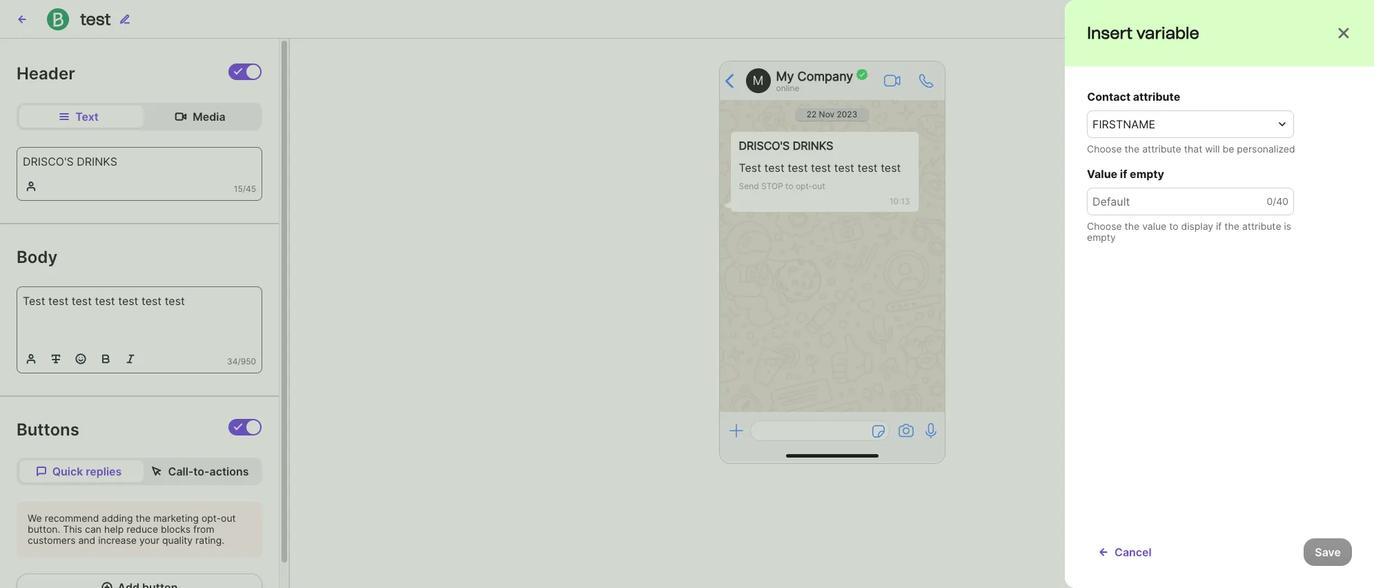 Task type: locate. For each thing, give the bounding box(es) containing it.
opt-
[[796, 181, 813, 191], [202, 512, 221, 524]]

save
[[1315, 545, 1341, 559]]

out
[[813, 181, 825, 191], [221, 512, 236, 524]]

1 horizontal spatial test
[[739, 161, 762, 175]]

opt- up rating.
[[202, 512, 221, 524]]

1 vertical spatial test
[[23, 294, 45, 308]]

1 horizontal spatial empty
[[1130, 167, 1165, 181]]

call-to-actions button
[[141, 461, 260, 483]]

test up send
[[739, 161, 762, 175]]

if inside choose the value to display if the attribute is empty
[[1217, 220, 1222, 232]]

to inside test test test test test test test send stop to opt-out 10:13
[[786, 181, 794, 191]]

0 horizontal spatial to
[[786, 181, 794, 191]]

empty
[[1130, 167, 1165, 181], [1087, 231, 1116, 243]]

0 horizontal spatial empty
[[1087, 231, 1116, 243]]

to
[[786, 181, 794, 191], [1170, 220, 1179, 232]]

customers
[[28, 535, 76, 546]]

/
[[243, 184, 246, 194], [1273, 195, 1277, 207], [238, 356, 241, 367]]

opt- inside we recommend adding the marketing opt-out button. this can help reduce blocks from customers and increase your quality rating.
[[202, 512, 221, 524]]

marketing
[[153, 512, 199, 524]]

0 horizontal spatial out
[[221, 512, 236, 524]]

will
[[1206, 143, 1220, 155]]

0 vertical spatial opt-
[[796, 181, 813, 191]]

text button
[[19, 106, 138, 128]]

drisco's drinks down the 22
[[739, 139, 834, 153]]

1 horizontal spatial if
[[1217, 220, 1222, 232]]

value
[[1087, 167, 1118, 181]]

2 horizontal spatial /
[[1273, 195, 1277, 207]]

button.
[[28, 523, 60, 535]]

to-
[[194, 465, 210, 479]]

drinks
[[793, 139, 834, 153], [77, 155, 117, 169]]

we recommend adding the marketing opt-out button. this can help reduce blocks from customers and increase your quality rating.
[[28, 512, 236, 546]]

/ for test test test test test test test
[[238, 356, 241, 367]]

the up your
[[136, 512, 151, 524]]

22
[[807, 109, 817, 119]]

950
[[241, 356, 256, 367]]

0 vertical spatial test
[[739, 161, 762, 175]]

0 horizontal spatial test
[[23, 294, 45, 308]]

text
[[75, 110, 99, 124]]

1 vertical spatial /
[[1273, 195, 1277, 207]]

is
[[1284, 220, 1292, 232]]

1 vertical spatial to
[[1170, 220, 1179, 232]]

drisco's down text button
[[23, 155, 74, 169]]

edit template name image
[[119, 13, 130, 25]]

choose for contact
[[1087, 143, 1122, 155]]

test test test test test test test send stop to opt-out 10:13
[[739, 161, 910, 206]]

this
[[63, 523, 82, 535]]

1 vertical spatial drisco's
[[23, 155, 74, 169]]

empty left the value at the top
[[1087, 231, 1116, 243]]

cancel button
[[1087, 539, 1163, 566]]

reduce
[[126, 523, 158, 535]]

attribute
[[1133, 90, 1181, 104], [1143, 143, 1182, 155], [1243, 220, 1282, 232]]

1 vertical spatial drinks
[[77, 155, 117, 169]]

if right display on the right top of the page
[[1217, 220, 1222, 232]]

out right from
[[221, 512, 236, 524]]

drisco's up "stop" at the right of the page
[[739, 139, 790, 153]]

0 vertical spatial /
[[243, 184, 246, 194]]

0 / 40
[[1267, 195, 1289, 207]]

0 horizontal spatial opt-
[[202, 512, 221, 524]]

test
[[739, 161, 762, 175], [23, 294, 45, 308]]

to right the value at the top
[[1170, 220, 1179, 232]]

send
[[739, 181, 759, 191]]

choose for value
[[1087, 220, 1122, 232]]

the
[[1125, 143, 1140, 155], [1125, 220, 1140, 232], [1225, 220, 1240, 232], [136, 512, 151, 524]]

0 vertical spatial out
[[813, 181, 825, 191]]

2 choose from the top
[[1087, 220, 1122, 232]]

/ for drisco's drinks
[[243, 184, 246, 194]]

1 vertical spatial out
[[221, 512, 236, 524]]

my
[[776, 69, 794, 83]]

test down "body" at the top left of the page
[[23, 294, 45, 308]]

choose
[[1087, 143, 1122, 155], [1087, 220, 1122, 232]]

attribute left that at the top of page
[[1143, 143, 1182, 155]]

1 horizontal spatial out
[[813, 181, 825, 191]]

1 horizontal spatial /
[[243, 184, 246, 194]]

1 vertical spatial choose
[[1087, 220, 1122, 232]]

choose up value
[[1087, 143, 1122, 155]]

drisco's drinks down text button
[[23, 155, 117, 169]]

increase
[[98, 535, 137, 546]]

2 vertical spatial attribute
[[1243, 220, 1282, 232]]

1 vertical spatial if
[[1217, 220, 1222, 232]]

attribute left is at the right top of page
[[1243, 220, 1282, 232]]

drinks down text
[[77, 155, 117, 169]]

cancel
[[1115, 545, 1152, 559]]

2 vertical spatial /
[[238, 356, 241, 367]]

34
[[227, 356, 238, 367]]

0 vertical spatial if
[[1120, 167, 1128, 181]]

quick
[[52, 465, 83, 479]]

opt- right "stop" at the right of the page
[[796, 181, 813, 191]]

drisco's drinks
[[739, 139, 834, 153], [23, 155, 117, 169]]

call-to-actions
[[168, 465, 249, 479]]

test inside test test test test test test test send stop to opt-out 10:13
[[739, 161, 762, 175]]

nov
[[819, 109, 835, 119]]

1 choose from the top
[[1087, 143, 1122, 155]]

1 vertical spatial attribute
[[1143, 143, 1182, 155]]

test inside rich text editor, main text field
[[23, 294, 45, 308]]

body
[[17, 247, 58, 267]]

0 vertical spatial choose
[[1087, 143, 1122, 155]]

display
[[1182, 220, 1214, 232]]

1 vertical spatial drisco's drinks
[[23, 155, 117, 169]]

to right "stop" at the right of the page
[[786, 181, 794, 191]]

settings button
[[1151, 5, 1236, 33]]

0 horizontal spatial drinks
[[77, 155, 117, 169]]

to inside choose the value to display if the attribute is empty
[[1170, 220, 1179, 232]]

choose left the value at the top
[[1087, 220, 1122, 232]]

choose inside choose the value to display if the attribute is empty
[[1087, 220, 1122, 232]]

test
[[80, 9, 111, 29], [765, 161, 785, 175], [788, 161, 808, 175], [811, 161, 831, 175], [834, 161, 855, 175], [858, 161, 878, 175], [881, 161, 901, 175], [48, 294, 69, 308], [72, 294, 92, 308], [95, 294, 115, 308], [118, 294, 138, 308], [141, 294, 162, 308], [165, 294, 185, 308]]

choose the attribute that will be personalized
[[1087, 143, 1296, 155]]

quick replies
[[52, 465, 122, 479]]

buttons
[[17, 420, 79, 440]]

2023
[[837, 109, 858, 119]]

1 horizontal spatial opt-
[[796, 181, 813, 191]]

value
[[1143, 220, 1167, 232]]

0 vertical spatial drisco's drinks
[[739, 139, 834, 153]]

0 horizontal spatial /
[[238, 356, 241, 367]]

drinks down the 22
[[793, 139, 834, 153]]

1 vertical spatial opt-
[[202, 512, 221, 524]]

company
[[798, 69, 854, 83]]

1 horizontal spatial drisco's
[[739, 139, 790, 153]]

if
[[1120, 167, 1128, 181], [1217, 220, 1222, 232]]

1 vertical spatial empty
[[1087, 231, 1116, 243]]

0 horizontal spatial drisco's drinks
[[23, 155, 117, 169]]

if right value
[[1120, 167, 1128, 181]]

40
[[1277, 195, 1289, 207]]

0 vertical spatial drinks
[[793, 139, 834, 153]]

out right "stop" at the right of the page
[[813, 181, 825, 191]]

we
[[28, 512, 42, 524]]

actions
[[210, 465, 249, 479]]

help
[[104, 523, 124, 535]]

0 horizontal spatial drisco's
[[23, 155, 74, 169]]

m
[[753, 73, 764, 88]]

drisco's
[[739, 139, 790, 153], [23, 155, 74, 169]]

1 horizontal spatial to
[[1170, 220, 1179, 232]]

0 vertical spatial to
[[786, 181, 794, 191]]

attribute up firstname
[[1133, 90, 1181, 104]]

empty right value
[[1130, 167, 1165, 181]]



Task type: vqa. For each thing, say whether or not it's contained in the screenshot.
bottommost Lists
no



Task type: describe. For each thing, give the bounding box(es) containing it.
be
[[1223, 143, 1235, 155]]

choose the value to display if the attribute is empty
[[1087, 220, 1292, 243]]

test for test test test test test test test send stop to opt-out 10:13
[[739, 161, 762, 175]]

0 horizontal spatial if
[[1120, 167, 1128, 181]]

1 horizontal spatial drisco's drinks
[[739, 139, 834, 153]]

your
[[139, 535, 160, 546]]

firstname
[[1093, 117, 1156, 131]]

the right display on the right top of the page
[[1225, 220, 1240, 232]]

back button image
[[17, 13, 28, 25]]

10:13
[[890, 196, 910, 206]]

out inside test test test test test test test send stop to opt-out 10:13
[[813, 181, 825, 191]]

and
[[78, 535, 95, 546]]

save button
[[1304, 539, 1353, 566]]

insert variable
[[1087, 23, 1200, 43]]

drisco's drinks inside rich text editor, main text box
[[23, 155, 117, 169]]

0 vertical spatial empty
[[1130, 167, 1165, 181]]

rating.
[[195, 535, 225, 546]]

15
[[234, 184, 243, 194]]

personalized
[[1237, 143, 1296, 155]]

from
[[193, 523, 214, 535]]

Value if empty text field
[[1087, 188, 1295, 215]]

0 vertical spatial attribute
[[1133, 90, 1181, 104]]

insert
[[1087, 23, 1133, 43]]

header
[[17, 64, 75, 84]]

firstname button
[[1087, 110, 1295, 138]]

call-
[[168, 465, 194, 479]]

online
[[776, 83, 800, 93]]

settings
[[1180, 12, 1225, 26]]

contact attribute
[[1087, 90, 1181, 104]]

recommend
[[45, 512, 99, 524]]

Rich Text Editor, main text field
[[17, 287, 262, 345]]

test for test test test test test test test
[[23, 294, 45, 308]]

0
[[1267, 195, 1273, 207]]

stop
[[762, 181, 783, 191]]

attribute inside choose the value to display if the attribute is empty
[[1243, 220, 1282, 232]]

the down firstname
[[1125, 143, 1140, 155]]

drinks inside rich text editor, main text box
[[77, 155, 117, 169]]

insert variable dialog
[[1065, 0, 1375, 588]]

test test test test test test test
[[23, 294, 185, 308]]

34 / 950
[[227, 356, 256, 367]]

replies
[[86, 465, 122, 479]]

quality
[[162, 535, 193, 546]]

can
[[85, 523, 102, 535]]

empty inside choose the value to display if the attribute is empty
[[1087, 231, 1116, 243]]

out inside we recommend adding the marketing opt-out button. this can help reduce blocks from customers and increase your quality rating.
[[221, 512, 236, 524]]

that
[[1185, 143, 1203, 155]]

Rich Text Editor, main text field
[[17, 148, 262, 173]]

22 nov 2023
[[807, 109, 858, 119]]

the left the value at the top
[[1125, 220, 1140, 232]]

adding
[[102, 512, 133, 524]]

/ inside insert variable dialog
[[1273, 195, 1277, 207]]

45
[[246, 184, 256, 194]]

0 vertical spatial drisco's
[[739, 139, 790, 153]]

the inside we recommend adding the marketing opt-out button. this can help reduce blocks from customers and increase your quality rating.
[[136, 512, 151, 524]]

quick replies button
[[19, 461, 138, 483]]

opt- inside test test test test test test test send stop to opt-out 10:13
[[796, 181, 813, 191]]

variable
[[1137, 23, 1200, 43]]

drisco's inside rich text editor, main text box
[[23, 155, 74, 169]]

contact
[[1087, 90, 1131, 104]]

blocks
[[161, 523, 191, 535]]

1 horizontal spatial drinks
[[793, 139, 834, 153]]

value if empty
[[1087, 167, 1165, 181]]

media button
[[141, 106, 260, 128]]

my company online
[[776, 69, 854, 93]]

media
[[193, 110, 226, 124]]

15 / 45
[[234, 184, 256, 194]]



